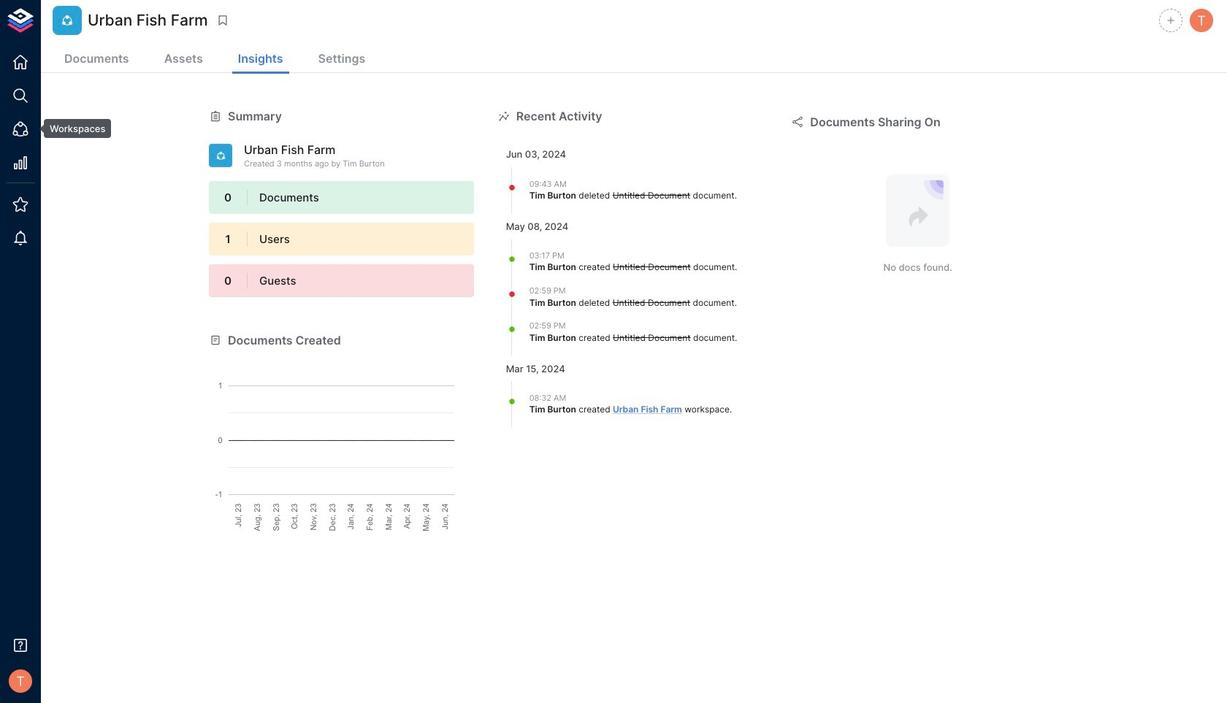 Task type: vqa. For each thing, say whether or not it's contained in the screenshot.
A CHART. ELEMENT
yes



Task type: locate. For each thing, give the bounding box(es) containing it.
a chart. image
[[209, 349, 474, 531]]

a chart. element
[[209, 349, 474, 531]]

bookmark image
[[216, 14, 229, 27]]

tooltip
[[34, 119, 111, 138]]



